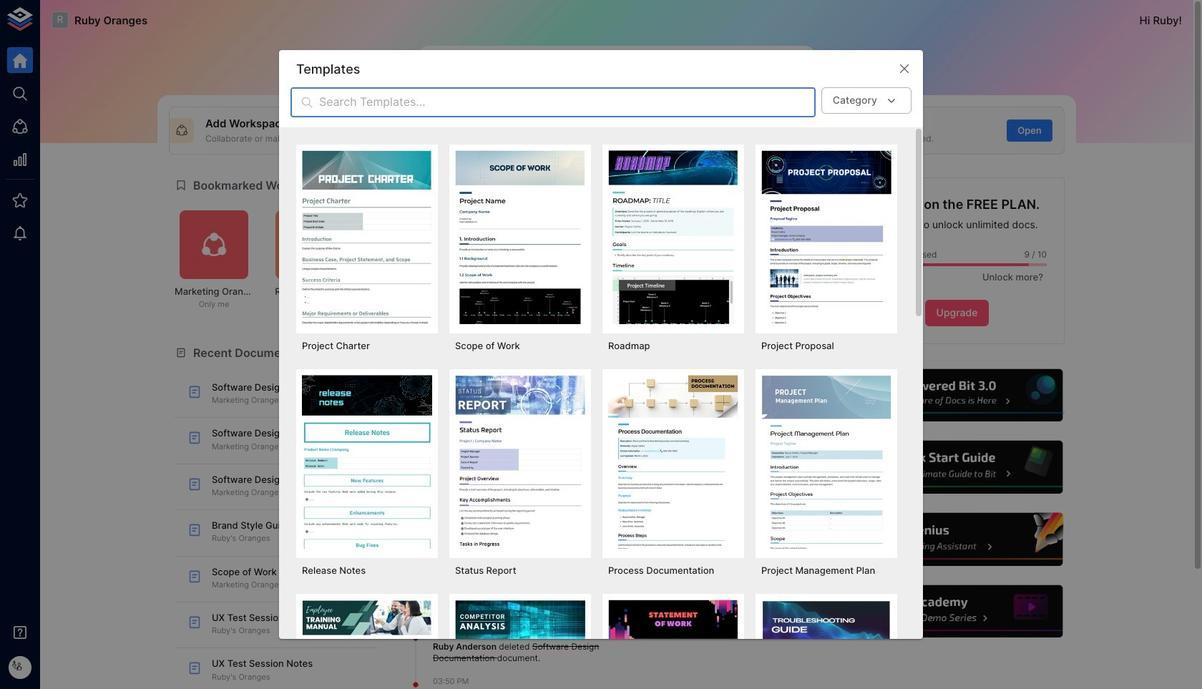 Task type: locate. For each thing, give the bounding box(es) containing it.
process documentation image
[[608, 375, 739, 549]]

project charter image
[[302, 151, 432, 324]]

3 help image from the top
[[850, 511, 1065, 568]]

Search Templates... text field
[[319, 88, 816, 118]]

release notes image
[[302, 375, 432, 549]]

help image
[[850, 367, 1065, 424], [850, 439, 1065, 496], [850, 511, 1065, 568], [850, 583, 1065, 640]]

dialog
[[279, 50, 923, 689]]

4 help image from the top
[[850, 583, 1065, 640]]

project proposal image
[[762, 151, 892, 324]]

scope of work image
[[455, 151, 586, 324]]



Task type: vqa. For each thing, say whether or not it's contained in the screenshot.
R button
no



Task type: describe. For each thing, give the bounding box(es) containing it.
troubleshooting guide image
[[762, 600, 892, 689]]

1 help image from the top
[[850, 367, 1065, 424]]

statement of work image
[[608, 600, 739, 689]]

competitor research report image
[[455, 600, 586, 689]]

2 help image from the top
[[850, 439, 1065, 496]]

status report image
[[455, 375, 586, 549]]

employee training manual image
[[302, 600, 432, 689]]

roadmap image
[[608, 151, 739, 324]]

project management plan image
[[762, 375, 892, 549]]



